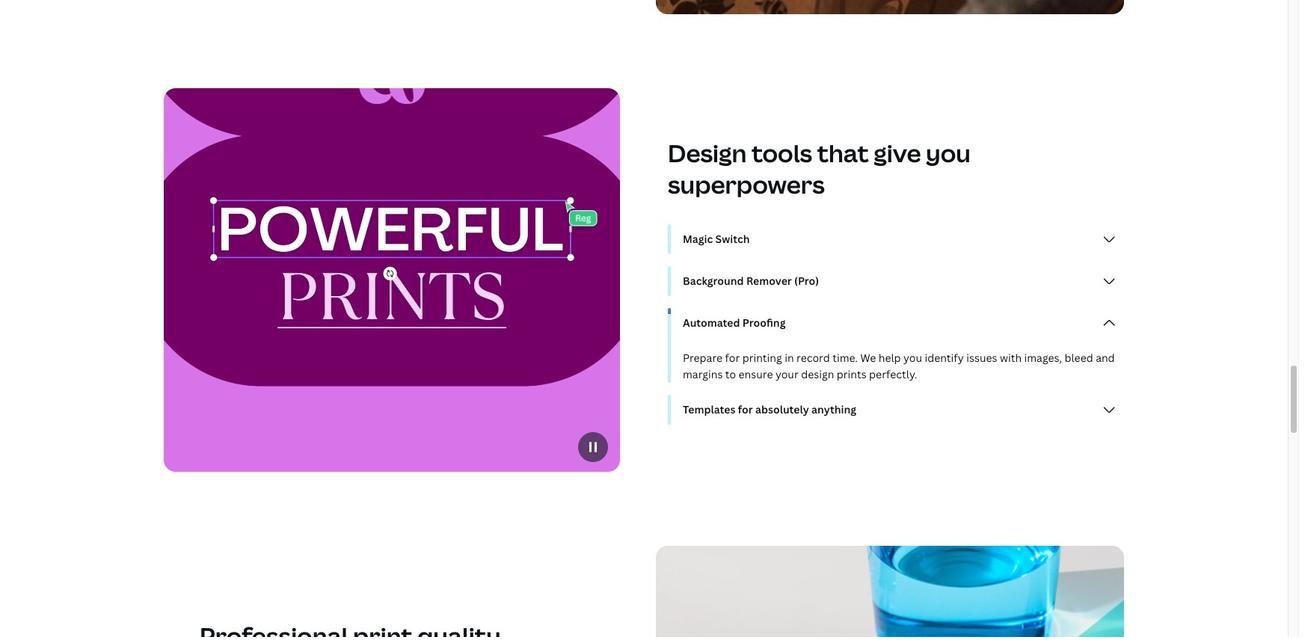 Task type: vqa. For each thing, say whether or not it's contained in the screenshot.
proofing on the right of page
yes



Task type: locate. For each thing, give the bounding box(es) containing it.
design
[[668, 137, 747, 169]]

for for absolutely
[[738, 403, 753, 417]]

for inside dropdown button
[[738, 403, 753, 417]]

1 horizontal spatial you
[[926, 137, 971, 169]]

images,
[[1025, 351, 1063, 365]]

for
[[725, 351, 740, 365], [738, 403, 753, 417]]

for right templates
[[738, 403, 753, 417]]

record
[[797, 351, 830, 365]]

perfectly.
[[870, 367, 918, 382]]

you
[[926, 137, 971, 169], [904, 351, 923, 365]]

for inside prepare for printing in record time. we help you identify issues with images, bleed and margins to ensure your design prints perfectly.
[[725, 351, 740, 365]]

help
[[879, 351, 901, 365]]

in
[[785, 351, 794, 365]]

time.
[[833, 351, 858, 365]]

design tools that give you superpowers
[[668, 137, 971, 201]]

issues
[[967, 351, 998, 365]]

you right give
[[926, 137, 971, 169]]

templates
[[683, 403, 736, 417]]

identify
[[925, 351, 964, 365]]

remover
[[747, 274, 792, 288]]

bleed
[[1065, 351, 1094, 365]]

0 vertical spatial you
[[926, 137, 971, 169]]

magic switch button
[[677, 225, 1125, 254]]

1 vertical spatial you
[[904, 351, 923, 365]]

1 vertical spatial for
[[738, 403, 753, 417]]

and
[[1096, 351, 1115, 365]]

prints
[[837, 367, 867, 382]]

for up to on the bottom right of page
[[725, 351, 740, 365]]

printing
[[743, 351, 783, 365]]

your
[[776, 367, 799, 382]]

0 vertical spatial for
[[725, 351, 740, 365]]

give
[[874, 137, 922, 169]]

you right help
[[904, 351, 923, 365]]

0 horizontal spatial you
[[904, 351, 923, 365]]

background remover (pro)
[[683, 274, 819, 288]]



Task type: describe. For each thing, give the bounding box(es) containing it.
prepare
[[683, 351, 723, 365]]

for for printing
[[725, 351, 740, 365]]

absolutely
[[756, 403, 809, 417]]

(pro)
[[795, 274, 819, 288]]

anything
[[812, 403, 857, 417]]

automated proofing
[[683, 316, 786, 330]]

that
[[818, 137, 869, 169]]

tools
[[752, 137, 813, 169]]

to
[[726, 367, 736, 382]]

superpowers
[[668, 168, 825, 201]]

margins
[[683, 367, 723, 382]]

design
[[802, 367, 835, 382]]

magic switch
[[683, 232, 750, 246]]

templates for absolutely anything
[[683, 403, 857, 417]]

prepare for printing in record time. we help you identify issues with images, bleed and margins to ensure your design prints perfectly.
[[683, 351, 1115, 382]]

we
[[861, 351, 876, 365]]

switch
[[716, 232, 750, 246]]

ensure
[[739, 367, 773, 382]]

background
[[683, 274, 744, 288]]

you inside prepare for printing in record time. we help you identify issues with images, bleed and margins to ensure your design prints perfectly.
[[904, 351, 923, 365]]

automated proofing button
[[677, 308, 1125, 338]]

background remover (pro) button
[[677, 266, 1125, 296]]

with
[[1000, 351, 1022, 365]]

automated
[[683, 316, 740, 330]]

templates for absolutely anything button
[[677, 395, 1125, 425]]

you inside design tools that give you superpowers
[[926, 137, 971, 169]]

proofing
[[743, 316, 786, 330]]

magic
[[683, 232, 713, 246]]



